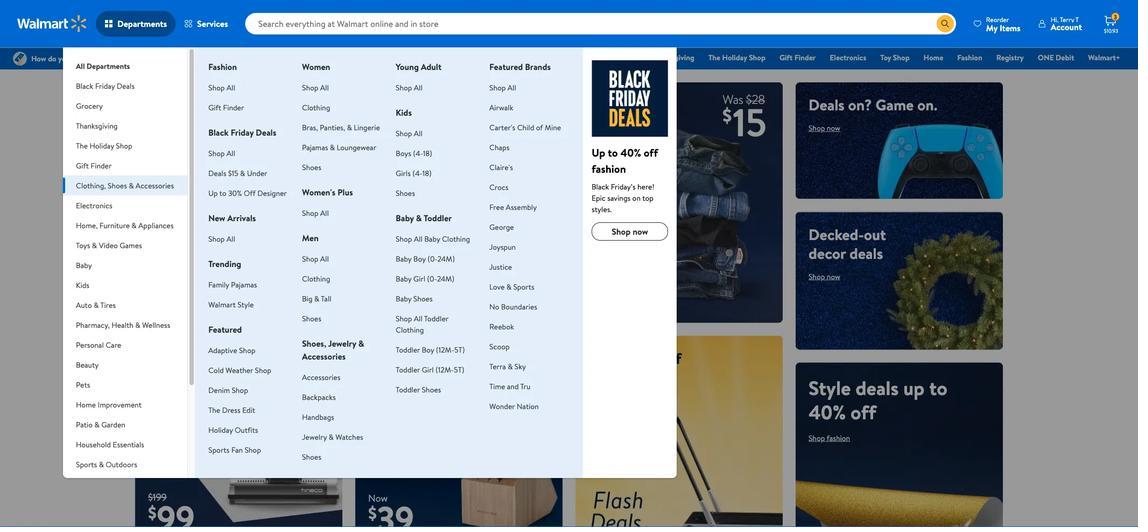 Task type: vqa. For each thing, say whether or not it's contained in the screenshot.
LOVE & SPORTS
yes



Task type: locate. For each thing, give the bounding box(es) containing it.
black friday deals button
[[63, 76, 187, 96]]

tech
[[184, 94, 213, 115]]

all up black friday deals dropdown button
[[76, 61, 85, 71]]

1 horizontal spatial gift finder
[[208, 102, 244, 113]]

fashion up gifts,
[[208, 61, 237, 73]]

to inside up to 40% off fashion black friday's here! epic savings on top styles.
[[608, 145, 618, 160]]

gift finder link left electronics link
[[775, 52, 821, 63]]

home for home improvement
[[76, 399, 96, 410]]

jewelry inside shoes, jewelry & accessories
[[328, 338, 356, 349]]

grocery
[[570, 52, 597, 63], [76, 100, 103, 111]]

0 vertical spatial 40%
[[620, 145, 641, 160]]

0 vertical spatial featured
[[489, 61, 523, 73]]

pajamas & loungewear link
[[302, 142, 376, 152]]

walmart style
[[208, 299, 254, 310]]

the dress edit
[[208, 405, 255, 415]]

joyspun link
[[489, 241, 516, 252]]

& right the shoes,
[[358, 338, 364, 349]]

to for up to 40% off fashion black friday's here! epic savings on top styles.
[[608, 145, 618, 160]]

toddler shoes link
[[396, 384, 441, 395]]

the
[[708, 52, 720, 63], [76, 140, 88, 151], [208, 405, 220, 415]]

walmart image
[[17, 15, 87, 32]]

1 horizontal spatial fashion
[[827, 433, 850, 443]]

deals inside style deals up to 40% off
[[856, 374, 899, 401]]

0 vertical spatial (4-
[[413, 148, 423, 158]]

1 vertical spatial kids
[[76, 280, 89, 290]]

party
[[135, 479, 152, 489]]

1 horizontal spatial style
[[809, 374, 851, 401]]

now for up to 40% off sports gear
[[607, 395, 620, 405]]

assembly
[[506, 202, 537, 212]]

0 vertical spatial the holiday shop
[[708, 52, 765, 63]]

shop all down women
[[302, 82, 329, 93]]

all down women's plus
[[320, 208, 329, 218]]

thanksgiving button
[[63, 116, 187, 136]]

2 clothing link from the top
[[302, 273, 330, 284]]

1 horizontal spatial the
[[208, 405, 220, 415]]

essentials down search search field
[[605, 52, 637, 63]]

all up gifts,
[[227, 82, 235, 93]]

deals for style deals up to 40% off
[[856, 374, 899, 401]]

walmart
[[208, 299, 236, 310]]

black friday deals inside black friday deals link
[[497, 52, 556, 63]]

grocery for grocery & essentials
[[570, 52, 597, 63]]

0 vertical spatial grocery
[[570, 52, 597, 63]]

shop all down new at the left top
[[208, 233, 235, 244]]

accessories inside shoes, jewelry & accessories
[[302, 350, 346, 362]]

personal care
[[76, 339, 121, 350]]

girl for (0-
[[413, 273, 425, 284]]

shoes,
[[302, 338, 326, 349]]

up inside style deals up to 40% off
[[903, 374, 925, 401]]

home, furniture & appliances
[[76, 220, 174, 230]]

holiday outfits
[[208, 425, 258, 435]]

sports inside dropdown button
[[76, 459, 97, 469]]

shop all up $15
[[208, 148, 235, 158]]

jewelry down "handbags" link in the left bottom of the page
[[302, 431, 327, 442]]

girl down toddler boy (12m-5t) link at left
[[422, 364, 434, 375]]

the up clothing,
[[76, 140, 88, 151]]

black friday deals inside black friday deals dropdown button
[[76, 80, 135, 91]]

& left outdoors
[[99, 459, 104, 469]]

0 horizontal spatial finder
[[91, 160, 112, 171]]

finder left electronics link
[[794, 52, 816, 63]]

0 horizontal spatial savings
[[148, 113, 196, 134]]

accessories down "gift finder" dropdown button
[[136, 180, 174, 191]]

3
[[1114, 12, 1117, 21]]

0 horizontal spatial thanksgiving
[[76, 120, 118, 131]]

2 (12m- from the top
[[436, 364, 454, 375]]

home inside dropdown button
[[76, 399, 96, 410]]

auto
[[76, 300, 92, 310]]

gift finder for gift finder link to the top
[[779, 52, 816, 63]]

terra & sky
[[489, 361, 526, 371]]

18) right boys
[[423, 148, 432, 158]]

toddler down "baby shoes" link
[[424, 313, 448, 324]]

up up new at the left top
[[208, 188, 218, 198]]

0 vertical spatial girl
[[413, 273, 425, 284]]

gift finder link left huge
[[208, 102, 244, 113]]

time and tru link
[[489, 381, 530, 391]]

1 vertical spatial (0-
[[427, 273, 437, 284]]

thanksgiving for thanksgiving link
[[651, 52, 694, 63]]

holiday inside dropdown button
[[90, 140, 114, 151]]

shop all link for featured brands
[[489, 82, 516, 93]]

departments inside popup button
[[117, 18, 167, 30]]

free
[[489, 202, 504, 212]]

1 vertical spatial 5t)
[[454, 364, 464, 375]]

1 horizontal spatial $
[[368, 501, 377, 525]]

shop all link for black friday deals
[[208, 148, 235, 158]]

all for shop all link related to fashion
[[227, 82, 235, 93]]

toddler up the "toddler shoes" link
[[396, 364, 420, 375]]

shop all up gifts,
[[208, 82, 235, 93]]

(0- for girl
[[427, 273, 437, 284]]

electronics left toy
[[830, 52, 866, 63]]

brands
[[525, 61, 551, 73]]

off inside style deals up to 40% off
[[851, 398, 876, 425]]

all inside shop all toddler clothing
[[414, 313, 423, 324]]

shoes down jewelry & watches
[[302, 451, 321, 462]]

0 vertical spatial 24m)
[[437, 253, 455, 264]]

0 horizontal spatial the
[[76, 140, 88, 151]]

shop all up the boys (4-18) link
[[396, 128, 423, 138]]

5t) down "toddler boy (12m-5t)"
[[454, 364, 464, 375]]

boy up baby girl (0-24m) link
[[413, 253, 426, 264]]

shop all link up the boys (4-18) link
[[396, 128, 423, 138]]

sports
[[588, 366, 629, 387]]

gift finder left electronics link
[[779, 52, 816, 63]]

18) for boys (4-18)
[[423, 148, 432, 158]]

0 vertical spatial up
[[148, 269, 169, 296]]

kids
[[396, 107, 412, 118], [76, 280, 89, 290]]

search icon image
[[941, 19, 950, 28]]

toddler boy (12m-5t)
[[396, 344, 465, 355]]

shop now for up to 40% off sports gear
[[588, 395, 620, 405]]

1 (12m- from the top
[[436, 344, 454, 355]]

hi, terry t account
[[1051, 15, 1082, 33]]

gift finder inside dropdown button
[[76, 160, 112, 171]]

time
[[489, 381, 505, 391]]

$ inside "group"
[[148, 500, 157, 524]]

now for decked-out decor deals
[[827, 271, 840, 282]]

friday inside dropdown button
[[95, 80, 115, 91]]

now down toddler girl (12m-5t)
[[386, 376, 400, 387]]

all for shop all link associated with kids
[[414, 128, 423, 138]]

finder inside dropdown button
[[91, 160, 112, 171]]

on?
[[848, 94, 872, 115]]

holiday for the holiday shop "link"
[[722, 52, 747, 63]]

0 horizontal spatial electronics
[[76, 200, 112, 211]]

1 vertical spatial electronics
[[76, 200, 112, 211]]

shop all link down men
[[302, 253, 329, 264]]

0 horizontal spatial gift finder link
[[208, 102, 244, 113]]

pharmacy,
[[76, 320, 110, 330]]

registry
[[996, 52, 1024, 63]]

black down gifts,
[[208, 127, 229, 138]]

now for home deals are served
[[386, 376, 400, 387]]

jewelry & watches link
[[302, 431, 363, 442]]

off inside home deals up to 30% off
[[148, 293, 174, 320]]

0 vertical spatial (0-
[[428, 253, 437, 264]]

home up the "toddler shoes" link
[[368, 348, 408, 369]]

shoes down "gift finder" dropdown button
[[108, 180, 127, 191]]

2 vertical spatial gift
[[76, 160, 89, 171]]

featured up adaptive
[[208, 324, 242, 335]]

gift up clothing,
[[76, 160, 89, 171]]

1 horizontal spatial grocery
[[570, 52, 597, 63]]

shoes link up women's
[[302, 162, 321, 172]]

black inside up to 40% off fashion black friday's here! epic savings on top styles.
[[592, 181, 609, 192]]

$199
[[148, 490, 167, 504]]

home for home deals up to 30% off
[[148, 245, 199, 272]]

baby
[[396, 212, 414, 224], [424, 233, 440, 244], [396, 253, 412, 264], [76, 260, 92, 270], [396, 273, 412, 284], [396, 293, 412, 304]]

1 vertical spatial pajamas
[[231, 279, 257, 290]]

40% inside up to 40% off fashion black friday's here! epic savings on top styles.
[[620, 145, 641, 160]]

services
[[197, 18, 228, 30]]

0 horizontal spatial kids
[[76, 280, 89, 290]]

0 horizontal spatial pajamas
[[231, 279, 257, 290]]

0 horizontal spatial holiday
[[90, 140, 114, 151]]

black up 'epic'
[[592, 181, 609, 192]]

0 vertical spatial savings
[[148, 113, 196, 134]]

the inside "link"
[[708, 52, 720, 63]]

1 horizontal spatial holiday
[[208, 425, 233, 435]]

$ inside now dollar 39 null group
[[368, 501, 377, 525]]

style up shop fashion
[[809, 374, 851, 401]]

shop now link for deals on? game on.
[[809, 123, 840, 133]]

top
[[642, 192, 654, 203]]

0 horizontal spatial grocery
[[76, 100, 103, 111]]

1 vertical spatial gift
[[208, 102, 221, 113]]

all for shop all baby clothing link on the top
[[414, 233, 423, 244]]

1 horizontal spatial the holiday shop
[[708, 52, 765, 63]]

2 horizontal spatial sports
[[513, 281, 534, 292]]

0 vertical spatial the
[[708, 52, 720, 63]]

1 vertical spatial 24m)
[[437, 273, 454, 284]]

gift finder button
[[63, 156, 187, 176]]

0 vertical spatial clothing link
[[302, 102, 330, 113]]

finder up clothing,
[[91, 160, 112, 171]]

0 vertical spatial jewelry
[[328, 338, 356, 349]]

toddler for girl
[[396, 364, 420, 375]]

home link
[[919, 52, 948, 63]]

2 vertical spatial up
[[588, 348, 607, 369]]

watches
[[336, 431, 363, 442]]

accessories inside dropdown button
[[136, 180, 174, 191]]

0 vertical spatial 5t)
[[454, 344, 465, 355]]

40% inside style deals up to 40% off
[[809, 398, 846, 425]]

baby up baby girl (0-24m)
[[396, 253, 412, 264]]

up to 30% off designer
[[208, 188, 287, 198]]

finder right tech at the top left of the page
[[223, 102, 244, 113]]

girl up baby shoes at the bottom left of page
[[413, 273, 425, 284]]

toddler girl (12m-5t) link
[[396, 364, 464, 375]]

home improvement button
[[63, 395, 187, 415]]

deals
[[538, 52, 556, 63], [117, 80, 135, 91], [809, 94, 845, 115], [256, 127, 276, 138], [208, 168, 226, 178]]

1 vertical spatial style
[[809, 374, 851, 401]]

toddler down shop all toddler clothing
[[396, 344, 420, 355]]

2 horizontal spatial black friday deals
[[497, 52, 556, 63]]

toddler girl (12m-5t)
[[396, 364, 464, 375]]

up up 'epic'
[[592, 145, 605, 160]]

shop now link for save big!
[[368, 293, 417, 310]]

1 vertical spatial 40%
[[629, 348, 658, 369]]

up inside home deals up to 30% off
[[148, 269, 169, 296]]

boys (4-18)
[[396, 148, 432, 158]]

shop all link up $15
[[208, 148, 235, 158]]

gifts,
[[217, 94, 251, 115]]

shoes
[[302, 162, 321, 172], [108, 180, 127, 191], [396, 188, 415, 198], [413, 293, 433, 304], [302, 313, 321, 324], [422, 384, 441, 395], [302, 451, 321, 462]]

0 vertical spatial accessories
[[136, 180, 174, 191]]

sports & outdoors button
[[63, 454, 187, 474]]

all up tall on the bottom left
[[320, 253, 329, 264]]

black friday deals for black friday deals dropdown button
[[76, 80, 135, 91]]

all for shop all link corresponding to black friday deals
[[227, 148, 235, 158]]

the right thanksgiving link
[[708, 52, 720, 63]]

1 vertical spatial girl
[[422, 364, 434, 375]]

2 horizontal spatial finder
[[794, 52, 816, 63]]

now for deals on? game on.
[[827, 123, 840, 133]]

boy up toddler girl (12m-5t)
[[422, 344, 434, 355]]

shop all link up gifts,
[[208, 82, 235, 93]]

departments up all departments link at the top of the page
[[117, 18, 167, 30]]

toddler up 'shop all baby clothing'
[[424, 212, 452, 224]]

clothing
[[302, 102, 330, 113], [442, 233, 470, 244], [302, 273, 330, 284], [396, 324, 424, 335]]

black friday deals for black friday deals link
[[497, 52, 556, 63]]

all down new arrivals
[[227, 233, 235, 244]]

0 vertical spatial friday
[[516, 52, 537, 63]]

featured left brands
[[489, 61, 523, 73]]

up for home deals up to 30% off
[[148, 269, 169, 296]]

to inside style deals up to 40% off
[[929, 374, 947, 401]]

1 horizontal spatial essentials
[[605, 52, 637, 63]]

1 vertical spatial finder
[[223, 102, 244, 113]]

thanksgiving inside dropdown button
[[76, 120, 118, 131]]

the holiday shop for the holiday shop dropdown button
[[76, 140, 132, 151]]

sports for sports fan shop
[[208, 444, 229, 455]]

baby boy (0-24m) link
[[396, 253, 455, 264]]

personal care button
[[63, 335, 187, 355]]

holiday inside "link"
[[722, 52, 747, 63]]

shoes, jewelry & accessories
[[302, 338, 364, 362]]

to for up to 30% off designer
[[219, 188, 226, 198]]

gift finder left huge
[[208, 102, 244, 113]]

1 clothing link from the top
[[302, 102, 330, 113]]

accessories for shoes
[[136, 180, 174, 191]]

1 horizontal spatial featured
[[489, 61, 523, 73]]

all down the young adult
[[414, 82, 423, 93]]

0 horizontal spatial gift
[[76, 160, 89, 171]]

household essentials button
[[63, 434, 187, 454]]

clothing inside shop all toddler clothing
[[396, 324, 424, 335]]

(12m- for girl
[[436, 364, 454, 375]]

clothing up big & tall link
[[302, 273, 330, 284]]

up left gear
[[588, 348, 607, 369]]

departments
[[117, 18, 167, 30], [87, 61, 130, 71]]

deals for home deals are served
[[411, 348, 445, 369]]

all for shop all link corresponding to featured brands
[[508, 82, 516, 93]]

0 vertical spatial fashion
[[592, 161, 626, 176]]

24m) down shop all baby clothing link on the top
[[437, 253, 455, 264]]

1 vertical spatial clothing link
[[302, 273, 330, 284]]

baby shoes link
[[396, 293, 433, 304]]

& left sky
[[508, 361, 513, 371]]

baby for &
[[396, 212, 414, 224]]

the holiday shop inside "link"
[[708, 52, 765, 63]]

(0- down baby boy (0-24m)
[[427, 273, 437, 284]]

1 horizontal spatial sports
[[208, 444, 229, 455]]

featured for featured brands
[[489, 61, 523, 73]]

1 horizontal spatial finder
[[223, 102, 244, 113]]

shop all down men
[[302, 253, 329, 264]]

now down on
[[633, 226, 648, 237]]

sports for sports & outdoors
[[76, 459, 97, 469]]

garden
[[101, 419, 125, 430]]

to inside home deals up to 30% off
[[174, 269, 192, 296]]

up inside up to 40% off sports gear
[[588, 348, 607, 369]]

gift for the bottommost gift finder link
[[208, 102, 221, 113]]

departments button
[[96, 11, 176, 37]]

deals inside home deals up to 30% off
[[204, 245, 247, 272]]

now down deals on? game on.
[[827, 123, 840, 133]]

1 vertical spatial gift finder
[[208, 102, 244, 113]]

style inside style deals up to 40% off
[[809, 374, 851, 401]]

up inside up to 40% off fashion black friday's here! epic savings on top styles.
[[592, 145, 605, 160]]

all up the boys (4-18) link
[[414, 128, 423, 138]]

1 vertical spatial (12m-
[[436, 364, 454, 375]]

electronics inside dropdown button
[[76, 200, 112, 211]]

jewelry right the shoes,
[[328, 338, 356, 349]]

boy for baby
[[413, 253, 426, 264]]

cold weather shop
[[208, 365, 271, 375]]

clothing, shoes & accessories button
[[63, 176, 187, 195]]

boys
[[396, 148, 411, 158]]

shop inside "link"
[[749, 52, 765, 63]]

shop all link for men
[[302, 253, 329, 264]]

0 vertical spatial pajamas
[[302, 142, 328, 152]]

0 vertical spatial kids
[[396, 107, 412, 118]]

0 vertical spatial up
[[592, 145, 605, 160]]

pajamas down bras,
[[302, 142, 328, 152]]

all for shop all link below young
[[414, 82, 423, 93]]

off inside up to 40% off sports gear
[[661, 348, 681, 369]]

1 vertical spatial savings
[[607, 192, 631, 203]]

to inside up to 40% off sports gear
[[611, 348, 625, 369]]

pajamas
[[302, 142, 328, 152], [231, 279, 257, 290]]

1 horizontal spatial up
[[903, 374, 925, 401]]

now right the health
[[166, 327, 180, 338]]

1 horizontal spatial gift finder link
[[775, 52, 821, 63]]

supplies
[[76, 490, 103, 501]]

2 horizontal spatial gift finder
[[779, 52, 816, 63]]

2 horizontal spatial friday
[[516, 52, 537, 63]]

& right panties,
[[347, 122, 352, 132]]

huge
[[255, 94, 287, 115]]

gift finder for "gift finder" dropdown button
[[76, 160, 112, 171]]

gift inside dropdown button
[[76, 160, 89, 171]]

to for up to 40% off sports gear
[[611, 348, 625, 369]]

1 vertical spatial essentials
[[113, 439, 144, 450]]

shop all toddler clothing link
[[396, 313, 448, 335]]

(4-
[[413, 148, 423, 158], [413, 168, 422, 178]]

home for home
[[924, 52, 943, 63]]

grocery down search search field
[[570, 52, 597, 63]]

no boundaries
[[489, 301, 537, 312]]

baby for shoes
[[396, 293, 412, 304]]

grocery inside grocery "dropdown button"
[[76, 100, 103, 111]]

shop all for women
[[302, 82, 329, 93]]

0 vertical spatial departments
[[117, 18, 167, 30]]

pharmacy, health & wellness button
[[63, 315, 187, 335]]

shoes link
[[302, 162, 321, 172], [396, 188, 415, 198], [302, 313, 321, 324], [302, 451, 321, 462]]

0 vertical spatial essentials
[[605, 52, 637, 63]]

women's plus
[[302, 186, 353, 198]]

shop all baby clothing
[[396, 233, 470, 244]]

5t) up the toddler girl (12m-5t) link at the left
[[454, 344, 465, 355]]

toy shop link
[[875, 52, 914, 63]]

1 horizontal spatial savings
[[607, 192, 631, 203]]

0 horizontal spatial essentials
[[113, 439, 144, 450]]

grocery inside grocery & essentials link
[[570, 52, 597, 63]]

1 horizontal spatial fashion
[[957, 52, 982, 63]]

1 vertical spatial (4-
[[413, 168, 422, 178]]

electronics for the electronics dropdown button
[[76, 200, 112, 211]]

black down all departments
[[76, 80, 93, 91]]

0 vertical spatial gift
[[779, 52, 793, 63]]

essentials inside dropdown button
[[113, 439, 144, 450]]

all down women
[[320, 82, 329, 93]]

2 horizontal spatial the
[[708, 52, 720, 63]]

up for style deals up to 40% off
[[903, 374, 925, 401]]

departments up black friday deals dropdown button
[[87, 61, 130, 71]]

(4- for girls
[[413, 168, 422, 178]]

2 vertical spatial sports
[[76, 459, 97, 469]]

& left watches
[[329, 431, 334, 442]]

all down "baby shoes" link
[[414, 313, 423, 324]]

now down sports
[[607, 395, 620, 405]]

1 vertical spatial thanksgiving
[[76, 120, 118, 131]]

women
[[302, 61, 330, 73]]

0 vertical spatial black friday deals
[[497, 52, 556, 63]]

40% inside up to 40% off sports gear
[[629, 348, 658, 369]]

friday's
[[611, 181, 636, 192]]

1 vertical spatial jewelry
[[302, 431, 327, 442]]

1 horizontal spatial jewelry
[[328, 338, 356, 349]]

baby inside dropdown button
[[76, 260, 92, 270]]

up for up to 40% off sports gear
[[588, 348, 607, 369]]

home for home deals are served
[[368, 348, 408, 369]]

(12m- for boy
[[436, 344, 454, 355]]

fashion right home link
[[957, 52, 982, 63]]

shop fashion
[[809, 433, 850, 443]]

0 horizontal spatial friday
[[95, 80, 115, 91]]

seasonal decor & party supplies button
[[63, 474, 187, 506]]

0 horizontal spatial fashion
[[592, 161, 626, 176]]

bras, panties, & lingerie link
[[302, 122, 380, 132]]

electronics down clothing,
[[76, 200, 112, 211]]

shop now
[[809, 123, 840, 133], [612, 226, 648, 237], [809, 271, 840, 282], [377, 296, 409, 307], [148, 327, 180, 338], [368, 376, 400, 387], [588, 395, 620, 405]]

here!
[[637, 181, 654, 192]]

0 vertical spatial electronics
[[830, 52, 866, 63]]

the holiday shop inside dropdown button
[[76, 140, 132, 151]]

0 horizontal spatial gift finder
[[76, 160, 112, 171]]

toys
[[76, 240, 90, 250]]

the left dress
[[208, 405, 220, 415]]

shop all
[[208, 82, 235, 93], [302, 82, 329, 93], [396, 82, 423, 93], [489, 82, 516, 93], [396, 128, 423, 138], [208, 148, 235, 158], [302, 208, 329, 218], [208, 233, 235, 244], [302, 253, 329, 264]]

sports & outdoors
[[76, 459, 137, 469]]

featured for featured
[[208, 324, 242, 335]]

5t) for toddler boy (12m-5t)
[[454, 344, 465, 355]]

the inside dropdown button
[[76, 140, 88, 151]]

kids up boys
[[396, 107, 412, 118]]

2 vertical spatial 40%
[[809, 398, 846, 425]]

the holiday shop for the holiday shop "link"
[[708, 52, 765, 63]]

all up $15
[[227, 148, 235, 158]]

0 vertical spatial gift finder
[[779, 52, 816, 63]]

shop all link for kids
[[396, 128, 423, 138]]

1 horizontal spatial gift
[[208, 102, 221, 113]]

(0- down shop all baby clothing link on the top
[[428, 253, 437, 264]]

0 vertical spatial boy
[[413, 253, 426, 264]]

decor
[[809, 243, 846, 264]]

deals
[[849, 243, 883, 264], [204, 245, 247, 272], [411, 348, 445, 369], [856, 374, 899, 401]]

home inside home deals up to 30% off
[[148, 245, 199, 272]]

household
[[76, 439, 111, 450]]

(12m- down toddler boy (12m-5t) link at left
[[436, 364, 454, 375]]

accessories up backpacks
[[302, 372, 340, 382]]

2 vertical spatial finder
[[91, 160, 112, 171]]

$
[[148, 500, 157, 524], [368, 501, 377, 525]]

0 vertical spatial 18)
[[423, 148, 432, 158]]

1 horizontal spatial pajamas
[[302, 142, 328, 152]]

now down decor
[[827, 271, 840, 282]]

carter's
[[489, 122, 515, 132]]

1 vertical spatial 18)
[[422, 168, 432, 178]]



Task type: describe. For each thing, give the bounding box(es) containing it.
Search search field
[[245, 13, 956, 34]]

served
[[473, 348, 516, 369]]

1 horizontal spatial friday
[[231, 127, 254, 138]]

save
[[368, 234, 437, 282]]

bras,
[[302, 122, 318, 132]]

shop now link for home deals are served
[[368, 376, 400, 387]]

pharmacy, health & wellness
[[76, 320, 170, 330]]

adaptive shop link
[[208, 345, 255, 355]]

women's
[[302, 186, 335, 198]]

are
[[449, 348, 469, 369]]

terra
[[489, 361, 506, 371]]

edit
[[242, 405, 255, 415]]

finder for gift finder link to the top
[[794, 52, 816, 63]]

& inside shoes, jewelry & accessories
[[358, 338, 364, 349]]

(0- for boy
[[428, 253, 437, 264]]

all for shop all link for men
[[320, 253, 329, 264]]

0 vertical spatial sports
[[513, 281, 534, 292]]

shop now for decked-out decor deals
[[809, 271, 840, 282]]

shop all link down women's
[[302, 208, 329, 218]]

1 vertical spatial fashion
[[827, 433, 850, 443]]

Walmart Site-Wide search field
[[245, 13, 956, 34]]

0 vertical spatial gift finder link
[[775, 52, 821, 63]]

shoes down big
[[302, 313, 321, 324]]

new arrivals
[[208, 212, 256, 224]]

wonder nation link
[[489, 401, 539, 411]]

one debit link
[[1033, 52, 1079, 63]]

0 horizontal spatial fashion
[[208, 61, 237, 73]]

thanksgiving for "thanksgiving" dropdown button
[[76, 120, 118, 131]]

baby for girl
[[396, 273, 412, 284]]

seasonal decor & party supplies
[[76, 479, 152, 501]]

1 vertical spatial gift finder link
[[208, 102, 244, 113]]

patio
[[76, 419, 93, 430]]

shop now link for decked-out decor deals
[[809, 271, 840, 282]]

weather
[[226, 365, 253, 375]]

no boundaries link
[[489, 301, 537, 312]]

shop all for fashion
[[208, 82, 235, 93]]

shop all for kids
[[396, 128, 423, 138]]

kids button
[[63, 275, 187, 295]]

1 vertical spatial departments
[[87, 61, 130, 71]]

shoes link down big
[[302, 313, 321, 324]]

justice link
[[489, 261, 512, 272]]

shop now for home deals up to 30% off
[[148, 327, 180, 338]]

& right furniture
[[132, 220, 137, 230]]

george
[[489, 222, 514, 232]]

the for grocery & essentials
[[708, 52, 720, 63]]

shop fashion link
[[809, 433, 850, 443]]

love
[[489, 281, 505, 292]]

items
[[1000, 22, 1021, 34]]

reebok
[[489, 321, 514, 332]]

chaps
[[489, 142, 510, 152]]

care
[[106, 339, 121, 350]]

clothing up bras,
[[302, 102, 330, 113]]

home,
[[76, 220, 98, 230]]

all for 'shop all toddler clothing' 'link'
[[414, 313, 423, 324]]

shoes link down girls
[[396, 188, 415, 198]]

& down panties,
[[330, 142, 335, 152]]

backpacks
[[302, 392, 336, 402]]

gear
[[633, 366, 662, 387]]

nation
[[517, 401, 539, 411]]

1 horizontal spatial kids
[[396, 107, 412, 118]]

& down "gift finder" dropdown button
[[129, 180, 134, 191]]

shop now for home deals are served
[[368, 376, 400, 387]]

joyspun
[[489, 241, 516, 252]]

baby boy (0-24m)
[[396, 253, 455, 264]]

baby for boy
[[396, 253, 412, 264]]

arrivals
[[227, 212, 256, 224]]

kids inside dropdown button
[[76, 280, 89, 290]]

(4- for boys
[[413, 148, 423, 158]]

grocery for grocery
[[76, 100, 103, 111]]

& left tires
[[94, 300, 99, 310]]

shop inside shop all toddler clothing
[[396, 313, 412, 324]]

& right toys
[[92, 240, 97, 250]]

shop all link for fashion
[[208, 82, 235, 93]]

all departments
[[76, 61, 130, 71]]

clothing link for women
[[302, 102, 330, 113]]

0 horizontal spatial style
[[238, 299, 254, 310]]

& up shop all baby clothing link on the top
[[416, 212, 422, 224]]

30% inside home deals up to 30% off
[[197, 269, 232, 296]]

cold
[[208, 365, 224, 375]]

clothing, shoes & accessories
[[76, 180, 174, 191]]

young
[[396, 61, 419, 73]]

gift for "gift finder" dropdown button
[[76, 160, 89, 171]]

5t) for toddler girl (12m-5t)
[[454, 364, 464, 375]]

was dollar $199, now dollar 99 group
[[135, 490, 195, 527]]

2 vertical spatial accessories
[[302, 372, 340, 382]]

now
[[368, 491, 388, 505]]

pets
[[76, 379, 90, 390]]

video
[[99, 240, 118, 250]]

$ for home deals are served
[[368, 501, 377, 525]]

electronics for electronics link
[[830, 52, 866, 63]]

toddler for boy
[[396, 344, 420, 355]]

baby shoes
[[396, 293, 433, 304]]

the for cold weather shop
[[208, 405, 220, 415]]

clothing,
[[76, 180, 106, 191]]

style deals up to 40% off
[[809, 374, 947, 425]]

shoes down girls
[[396, 188, 415, 198]]

deals for home deals up to 30% off
[[204, 245, 247, 272]]

shoes down baby girl (0-24m)
[[413, 293, 433, 304]]

toddler inside shop all toddler clothing
[[424, 313, 448, 324]]

toddler for shoes
[[396, 384, 420, 395]]

all for shop all link corresponding to women
[[320, 82, 329, 93]]

styles.
[[592, 204, 612, 214]]

plus
[[338, 186, 353, 198]]

accessories for jewelry
[[302, 350, 346, 362]]

shop all down women's
[[302, 208, 329, 218]]

backpacks link
[[302, 392, 336, 402]]

big!
[[445, 234, 501, 282]]

now for save big!
[[395, 296, 409, 307]]

up to 30% off designer link
[[208, 188, 287, 198]]

shop all for black friday deals
[[208, 148, 235, 158]]

baby up baby boy (0-24m) link
[[424, 233, 440, 244]]

jewelry & watches
[[302, 431, 363, 442]]

2 vertical spatial black friday deals
[[208, 127, 276, 138]]

shoes inside dropdown button
[[108, 180, 127, 191]]

airwalk
[[489, 102, 513, 113]]

terra & sky link
[[489, 361, 526, 371]]

clothing up baby boy (0-24m) link
[[442, 233, 470, 244]]

one debit
[[1038, 52, 1074, 63]]

& left tall on the bottom left
[[314, 293, 319, 304]]

up for up to 30% off designer
[[208, 188, 218, 198]]

shoes down toddler girl (12m-5t)
[[422, 384, 441, 395]]

big
[[302, 293, 313, 304]]

all for shop all link below women's
[[320, 208, 329, 218]]

0 vertical spatial 30%
[[228, 188, 242, 198]]

home, furniture & appliances button
[[63, 215, 187, 235]]

2 vertical spatial holiday
[[208, 425, 233, 435]]

electronics button
[[63, 195, 187, 215]]

savings inside up to 40% off fashion black friday's here! epic savings on top styles.
[[607, 192, 631, 203]]

$10.93
[[1104, 27, 1118, 34]]

pets button
[[63, 375, 187, 395]]

patio & garden button
[[63, 415, 187, 434]]

clothing, shoes & accessories image
[[592, 60, 668, 137]]

shop all down young
[[396, 82, 423, 93]]

on.
[[917, 94, 938, 115]]

fashion inside up to 40% off fashion black friday's here! epic savings on top styles.
[[592, 161, 626, 176]]

holiday for the holiday shop dropdown button
[[90, 140, 114, 151]]

shoes link down jewelry & watches
[[302, 451, 321, 462]]

gift for gift finder link to the top
[[779, 52, 793, 63]]

gift finder for the bottommost gift finder link
[[208, 102, 244, 113]]

baby & toddler
[[396, 212, 452, 224]]

black inside dropdown button
[[76, 80, 93, 91]]

hi,
[[1051, 15, 1059, 24]]

shop all link down young
[[396, 82, 423, 93]]

toddler shoes
[[396, 384, 441, 395]]

shop now link for home deals up to 30% off
[[148, 327, 180, 338]]

shop inside dropdown button
[[116, 140, 132, 151]]

loungewear
[[337, 142, 376, 152]]

thanksgiving link
[[647, 52, 699, 63]]

toys & video games
[[76, 240, 142, 250]]

wonder nation
[[489, 401, 539, 411]]

finder for "gift finder" dropdown button
[[91, 160, 112, 171]]

clothing link for men
[[302, 273, 330, 284]]

love & sports
[[489, 281, 534, 292]]

& right love
[[507, 281, 512, 292]]

free assembly link
[[489, 202, 537, 212]]

shop all link down new at the left top
[[208, 233, 235, 244]]

shop all for featured brands
[[489, 82, 516, 93]]

& down search search field
[[598, 52, 604, 63]]

love & sports link
[[489, 281, 534, 292]]

savings inside high tech gifts, huge savings
[[148, 113, 196, 134]]

& inside 'seasonal decor & party supplies'
[[128, 479, 133, 489]]

child
[[517, 122, 534, 132]]

24m) for baby boy (0-24m)
[[437, 253, 455, 264]]

shop all link for women
[[302, 82, 329, 93]]

24m) for baby girl (0-24m)
[[437, 273, 454, 284]]

baby girl (0-24m)
[[396, 273, 454, 284]]

black left brands
[[497, 52, 515, 63]]

registry link
[[992, 52, 1029, 63]]

off inside up to 40% off fashion black friday's here! epic savings on top styles.
[[644, 145, 658, 160]]

40% for sports
[[629, 348, 658, 369]]

girl for (12m-
[[422, 364, 434, 375]]

the holiday shop button
[[63, 136, 187, 156]]

men
[[302, 232, 319, 244]]

deals inside dropdown button
[[117, 80, 135, 91]]

shop now link for up to 40% off sports gear
[[588, 395, 620, 405]]

sports fan shop link
[[208, 444, 261, 455]]

walmart+ link
[[1083, 52, 1125, 63]]

walmart+
[[1088, 52, 1120, 63]]

& inside dropdown button
[[94, 419, 100, 430]]

all for shop all link under new at the left top
[[227, 233, 235, 244]]

carter's child of mine link
[[489, 122, 561, 132]]

18) for girls (4-18)
[[422, 168, 432, 178]]

& right the health
[[135, 320, 140, 330]]

beauty
[[76, 359, 99, 370]]

scoop
[[489, 341, 510, 352]]

baby button
[[63, 255, 187, 275]]

shop now for save big!
[[377, 296, 409, 307]]

under
[[247, 168, 267, 178]]

$ for home deals up to 30% off
[[148, 500, 157, 524]]

now for home deals up to 30% off
[[166, 327, 180, 338]]

black friday deals link
[[492, 52, 561, 63]]

friday for black friday deals dropdown button
[[95, 80, 115, 91]]

shoes up women's
[[302, 162, 321, 172]]

shop now for deals on? game on.
[[809, 123, 840, 133]]

now dollar 39 null group
[[355, 491, 414, 527]]

designer
[[257, 188, 287, 198]]

deals inside the decked-out decor deals
[[849, 243, 883, 264]]

& right $15
[[240, 168, 245, 178]]

time and tru
[[489, 381, 530, 391]]

shop all for men
[[302, 253, 329, 264]]

dress
[[222, 405, 240, 415]]

shop all baby clothing link
[[396, 233, 470, 244]]



